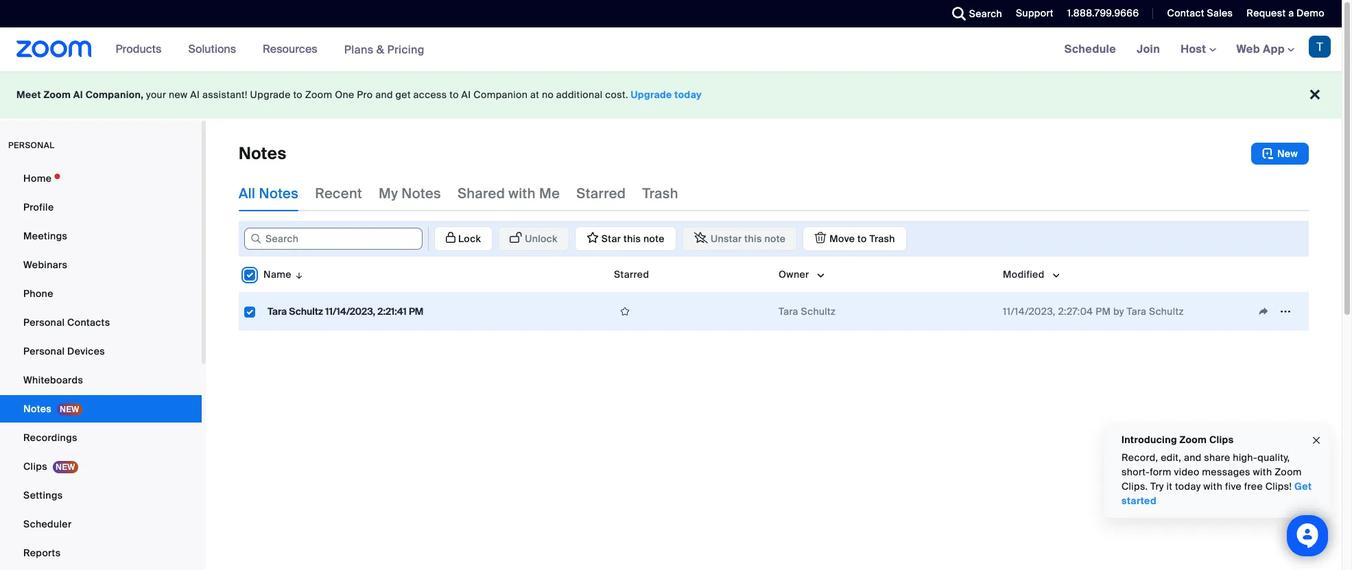 Task type: vqa. For each thing, say whether or not it's contained in the screenshot.
left Meeting
no



Task type: describe. For each thing, give the bounding box(es) containing it.
move to trash
[[830, 233, 896, 245]]

move
[[830, 233, 855, 245]]

home link
[[0, 165, 202, 192]]

today inside the meet zoom ai companion, footer
[[675, 89, 702, 101]]

plans & pricing
[[344, 42, 425, 57]]

notes right all
[[259, 185, 299, 202]]

shared
[[458, 185, 505, 202]]

notes right my on the top left of the page
[[402, 185, 441, 202]]

resources
[[263, 42, 318, 56]]

sales
[[1208, 7, 1234, 19]]

get
[[1295, 480, 1312, 493]]

tara schultz
[[779, 305, 836, 318]]

owner
[[779, 268, 810, 281]]

2 vertical spatial with
[[1204, 480, 1223, 493]]

clips inside clips link
[[23, 461, 47, 473]]

web app button
[[1237, 42, 1295, 56]]

0 vertical spatial clips
[[1210, 434, 1234, 446]]

unlock button
[[498, 226, 570, 251]]

this for star
[[624, 233, 641, 245]]

demo
[[1297, 7, 1325, 19]]

my notes
[[379, 185, 441, 202]]

schultz for tara schultz
[[801, 305, 836, 318]]

1 ai from the left
[[73, 89, 83, 101]]

cost.
[[606, 89, 629, 101]]

app
[[1264, 42, 1285, 56]]

trash inside dropdown button
[[870, 233, 896, 245]]

pro
[[357, 89, 373, 101]]

and inside the meet zoom ai companion, footer
[[376, 89, 393, 101]]

products
[[116, 42, 162, 56]]

trash inside tabs of all notes page tab list
[[643, 185, 679, 202]]

by
[[1114, 305, 1125, 318]]

1 upgrade from the left
[[250, 89, 291, 101]]

2:27:04
[[1059, 305, 1094, 318]]

get
[[396, 89, 411, 101]]

host
[[1181, 42, 1210, 56]]

personal contacts
[[23, 316, 110, 329]]

companion,
[[86, 89, 144, 101]]

2 11/14/2023, from the left
[[1003, 305, 1056, 318]]

meetings navigation
[[1055, 27, 1342, 72]]

2:21:41
[[378, 305, 407, 318]]

zoom right meet
[[44, 89, 71, 101]]

me
[[539, 185, 560, 202]]

2 ai from the left
[[190, 89, 200, 101]]

note for unstar this note
[[765, 233, 786, 245]]

share
[[1205, 452, 1231, 464]]

11/14/2023, 2:27:04 pm by tara schultz
[[1003, 305, 1184, 318]]

profile
[[23, 201, 54, 213]]

search
[[970, 8, 1003, 20]]

additional
[[556, 89, 603, 101]]

personal devices link
[[0, 338, 202, 365]]

all notes
[[239, 185, 299, 202]]

meetings link
[[0, 222, 202, 250]]

new
[[1278, 148, 1299, 160]]

share image
[[1253, 305, 1275, 318]]

1.888.799.9666
[[1068, 7, 1140, 19]]

banner containing products
[[0, 27, 1342, 72]]

webinars
[[23, 259, 67, 271]]

1 vertical spatial with
[[1254, 466, 1273, 478]]

personal
[[8, 140, 55, 151]]

to inside dropdown button
[[858, 233, 867, 245]]

schultz for tara schultz 11/14/2023, 2:21:41 pm
[[289, 305, 323, 318]]

2 pm from the left
[[1096, 305, 1111, 318]]

products button
[[116, 27, 168, 71]]

phone link
[[0, 280, 202, 307]]

new
[[169, 89, 188, 101]]

tabs of all notes page tab list
[[239, 176, 679, 211]]

request
[[1247, 7, 1286, 19]]

contact
[[1168, 7, 1205, 19]]

lock
[[458, 233, 481, 245]]

recordings
[[23, 432, 77, 444]]

close image
[[1312, 433, 1323, 448]]

recent
[[315, 185, 362, 202]]

scheduler link
[[0, 511, 202, 538]]

whiteboards link
[[0, 366, 202, 394]]

recordings link
[[0, 424, 202, 452]]

new button
[[1252, 143, 1310, 165]]

contacts
[[67, 316, 110, 329]]

search button
[[942, 0, 1006, 27]]

meetings
[[23, 230, 67, 242]]

clips.
[[1122, 480, 1148, 493]]

personal contacts link
[[0, 309, 202, 336]]

record, edit, and share high-quality, short-form video messages with zoom clips. try it today with five free clips!
[[1122, 452, 1303, 493]]

note for star this note
[[644, 233, 665, 245]]

form
[[1150, 466, 1172, 478]]

starred inside tabs of all notes page tab list
[[577, 185, 626, 202]]

free
[[1245, 480, 1264, 493]]

pricing
[[387, 42, 425, 57]]

zoom up edit,
[[1180, 434, 1207, 446]]

personal for personal contacts
[[23, 316, 65, 329]]

profile link
[[0, 194, 202, 221]]

arrow down image
[[292, 266, 304, 283]]



Task type: locate. For each thing, give the bounding box(es) containing it.
tara schultz 11/14/2023, 2:21:41 pm unstarred image
[[614, 305, 636, 318]]

1 horizontal spatial clips
[[1210, 434, 1234, 446]]

clips up share
[[1210, 434, 1234, 446]]

1 horizontal spatial upgrade
[[631, 89, 672, 101]]

0 horizontal spatial clips
[[23, 461, 47, 473]]

quality,
[[1258, 452, 1291, 464]]

to right access
[[450, 89, 459, 101]]

meet zoom ai companion, your new ai assistant! upgrade to zoom one pro and get access to ai companion at no additional cost. upgrade today
[[16, 89, 702, 101]]

tara right the by
[[1127, 305, 1147, 318]]

personal menu menu
[[0, 165, 202, 568]]

with
[[509, 185, 536, 202], [1254, 466, 1273, 478], [1204, 480, 1223, 493]]

assistant!
[[202, 89, 248, 101]]

1 horizontal spatial and
[[1185, 452, 1202, 464]]

&
[[377, 42, 385, 57]]

with left me on the left of page
[[509, 185, 536, 202]]

note inside dropdown button
[[644, 233, 665, 245]]

edit,
[[1161, 452, 1182, 464]]

this right star
[[624, 233, 641, 245]]

today
[[675, 89, 702, 101], [1176, 480, 1202, 493]]

0 vertical spatial and
[[376, 89, 393, 101]]

whiteboards
[[23, 374, 83, 386]]

star this note
[[602, 233, 665, 245]]

tara schultz 11/14/2023, 2:21:41 pm button
[[264, 303, 428, 321]]

tara inside tara schultz 11/14/2023, 2:21:41 pm button
[[268, 305, 287, 318]]

0 vertical spatial with
[[509, 185, 536, 202]]

upgrade down product information navigation
[[250, 89, 291, 101]]

1 vertical spatial personal
[[23, 345, 65, 358]]

trash
[[643, 185, 679, 202], [870, 233, 896, 245]]

more options for tara schultz 11/14/2023, 2:21:41 pm image
[[1275, 305, 1297, 318]]

pm left the by
[[1096, 305, 1111, 318]]

ai left 'companion' at the top left of page
[[462, 89, 471, 101]]

1 tara from the left
[[268, 305, 287, 318]]

pm right 2:21:41
[[409, 305, 424, 318]]

notes up all notes
[[239, 143, 287, 164]]

application containing name
[[239, 257, 1320, 341]]

join link
[[1127, 27, 1171, 71]]

notes inside personal menu menu
[[23, 403, 51, 415]]

at
[[531, 89, 540, 101]]

access
[[414, 89, 447, 101]]

note inside dropdown button
[[765, 233, 786, 245]]

unstar
[[711, 233, 742, 245]]

webinars link
[[0, 251, 202, 279]]

move to trash button
[[803, 226, 907, 251]]

1 horizontal spatial 11/14/2023,
[[1003, 305, 1056, 318]]

schultz down 'arrow down' 'icon'
[[289, 305, 323, 318]]

support
[[1016, 7, 1054, 19]]

upgrade right "cost."
[[631, 89, 672, 101]]

tara for tara schultz 11/14/2023, 2:21:41 pm
[[268, 305, 287, 318]]

note right star
[[644, 233, 665, 245]]

companion
[[474, 89, 528, 101]]

0 vertical spatial personal
[[23, 316, 65, 329]]

devices
[[67, 345, 105, 358]]

0 horizontal spatial and
[[376, 89, 393, 101]]

all
[[239, 185, 256, 202]]

ai right new
[[190, 89, 200, 101]]

trash up star this note
[[643, 185, 679, 202]]

0 horizontal spatial upgrade
[[250, 89, 291, 101]]

1 horizontal spatial pm
[[1096, 305, 1111, 318]]

notes up recordings
[[23, 403, 51, 415]]

clips link
[[0, 453, 202, 480]]

1 horizontal spatial ai
[[190, 89, 200, 101]]

1 vertical spatial starred
[[614, 268, 650, 281]]

to
[[293, 89, 303, 101], [450, 89, 459, 101], [858, 233, 867, 245]]

star
[[602, 233, 621, 245]]

personal devices
[[23, 345, 105, 358]]

2 horizontal spatial tara
[[1127, 305, 1147, 318]]

this inside dropdown button
[[624, 233, 641, 245]]

2 personal from the top
[[23, 345, 65, 358]]

0 vertical spatial trash
[[643, 185, 679, 202]]

2 horizontal spatial ai
[[462, 89, 471, 101]]

1 personal from the top
[[23, 316, 65, 329]]

home
[[23, 172, 52, 185]]

2 schultz from the left
[[801, 305, 836, 318]]

product information navigation
[[105, 27, 435, 72]]

0 horizontal spatial trash
[[643, 185, 679, 202]]

1 this from the left
[[624, 233, 641, 245]]

plans
[[344, 42, 374, 57]]

name
[[264, 268, 292, 281]]

1 vertical spatial trash
[[870, 233, 896, 245]]

2 horizontal spatial with
[[1254, 466, 1273, 478]]

this for unstar
[[745, 233, 762, 245]]

1 schultz from the left
[[289, 305, 323, 318]]

starred inside application
[[614, 268, 650, 281]]

unstar this note button
[[682, 226, 798, 251]]

modified
[[1003, 268, 1045, 281]]

Search text field
[[244, 228, 423, 250]]

introducing
[[1122, 434, 1178, 446]]

schedule link
[[1055, 27, 1127, 71]]

0 horizontal spatial ai
[[73, 89, 83, 101]]

0 horizontal spatial to
[[293, 89, 303, 101]]

and up video
[[1185, 452, 1202, 464]]

get started
[[1122, 480, 1312, 507]]

clips up 'settings'
[[23, 461, 47, 473]]

3 ai from the left
[[462, 89, 471, 101]]

1 horizontal spatial today
[[1176, 480, 1202, 493]]

personal for personal devices
[[23, 345, 65, 358]]

0 horizontal spatial today
[[675, 89, 702, 101]]

settings
[[23, 489, 63, 502]]

note
[[644, 233, 665, 245], [765, 233, 786, 245]]

reports link
[[0, 539, 202, 567]]

it
[[1167, 480, 1173, 493]]

0 horizontal spatial with
[[509, 185, 536, 202]]

zoom inside the record, edit, and share high-quality, short-form video messages with zoom clips. try it today with five free clips!
[[1275, 466, 1303, 478]]

five
[[1226, 480, 1242, 493]]

1 pm from the left
[[409, 305, 424, 318]]

0 horizontal spatial 11/14/2023,
[[325, 305, 376, 318]]

1 note from the left
[[644, 233, 665, 245]]

your
[[146, 89, 166, 101]]

0 horizontal spatial schultz
[[289, 305, 323, 318]]

schultz inside button
[[289, 305, 323, 318]]

banner
[[0, 27, 1342, 72]]

with down the messages
[[1204, 480, 1223, 493]]

request a demo
[[1247, 7, 1325, 19]]

shared with me
[[458, 185, 560, 202]]

star this note button
[[575, 226, 677, 251]]

and
[[376, 89, 393, 101], [1185, 452, 1202, 464]]

1 11/14/2023, from the left
[[325, 305, 376, 318]]

pm inside button
[[409, 305, 424, 318]]

profile picture image
[[1310, 36, 1331, 58]]

meet zoom ai companion, footer
[[0, 71, 1342, 119]]

11/14/2023, inside tara schultz 11/14/2023, 2:21:41 pm button
[[325, 305, 376, 318]]

personal up whiteboards
[[23, 345, 65, 358]]

2 horizontal spatial schultz
[[1150, 305, 1184, 318]]

1.888.799.9666 button
[[1057, 0, 1143, 27], [1068, 7, 1140, 19]]

2 horizontal spatial to
[[858, 233, 867, 245]]

upgrade
[[250, 89, 291, 101], [631, 89, 672, 101]]

tara
[[268, 305, 287, 318], [779, 305, 799, 318], [1127, 305, 1147, 318]]

upgrade today link
[[631, 89, 702, 101]]

tara schultz 11/14/2023, 2:21:41 pm
[[268, 305, 424, 318]]

note up owner
[[765, 233, 786, 245]]

plans & pricing link
[[344, 42, 425, 57], [344, 42, 425, 57]]

tara down name
[[268, 305, 287, 318]]

1 vertical spatial today
[[1176, 480, 1202, 493]]

1 vertical spatial and
[[1185, 452, 1202, 464]]

trash right move
[[870, 233, 896, 245]]

11/14/2023, left 2:21:41
[[325, 305, 376, 318]]

with up free
[[1254, 466, 1273, 478]]

tara down owner
[[779, 305, 799, 318]]

join
[[1137, 42, 1161, 56]]

host button
[[1181, 42, 1217, 56]]

1 horizontal spatial note
[[765, 233, 786, 245]]

resources button
[[263, 27, 324, 71]]

scheduler
[[23, 518, 72, 531]]

to right move
[[858, 233, 867, 245]]

reports
[[23, 547, 61, 559]]

messages
[[1203, 466, 1251, 478]]

today inside the record, edit, and share high-quality, short-form video messages with zoom clips. try it today with five free clips!
[[1176, 480, 1202, 493]]

2 note from the left
[[765, 233, 786, 245]]

0 vertical spatial today
[[675, 89, 702, 101]]

0 horizontal spatial tara
[[268, 305, 287, 318]]

1 horizontal spatial with
[[1204, 480, 1223, 493]]

starred down star this note
[[614, 268, 650, 281]]

1 horizontal spatial this
[[745, 233, 762, 245]]

personal
[[23, 316, 65, 329], [23, 345, 65, 358]]

1 horizontal spatial schultz
[[801, 305, 836, 318]]

get started link
[[1122, 480, 1312, 507]]

lock button
[[434, 226, 493, 251]]

solutions
[[188, 42, 236, 56]]

try
[[1151, 480, 1165, 493]]

0 vertical spatial starred
[[577, 185, 626, 202]]

0 horizontal spatial note
[[644, 233, 665, 245]]

schultz right the by
[[1150, 305, 1184, 318]]

personal inside "link"
[[23, 316, 65, 329]]

phone
[[23, 288, 53, 300]]

meet
[[16, 89, 41, 101]]

schedule
[[1065, 42, 1117, 56]]

one
[[335, 89, 355, 101]]

and inside the record, edit, and share high-quality, short-form video messages with zoom clips. try it today with five free clips!
[[1185, 452, 1202, 464]]

zoom
[[44, 89, 71, 101], [305, 89, 332, 101], [1180, 434, 1207, 446], [1275, 466, 1303, 478]]

settings link
[[0, 482, 202, 509]]

11/14/2023, down the "modified"
[[1003, 305, 1056, 318]]

schultz down owner
[[801, 305, 836, 318]]

zoom left the one
[[305, 89, 332, 101]]

this inside dropdown button
[[745, 233, 762, 245]]

this right unstar
[[745, 233, 762, 245]]

notes
[[239, 143, 287, 164], [259, 185, 299, 202], [402, 185, 441, 202], [23, 403, 51, 415]]

to down resources "dropdown button"
[[293, 89, 303, 101]]

clips
[[1210, 434, 1234, 446], [23, 461, 47, 473]]

2 upgrade from the left
[[631, 89, 672, 101]]

1 horizontal spatial tara
[[779, 305, 799, 318]]

0 horizontal spatial this
[[624, 233, 641, 245]]

my
[[379, 185, 398, 202]]

3 tara from the left
[[1127, 305, 1147, 318]]

zoom logo image
[[16, 40, 92, 58]]

3 schultz from the left
[[1150, 305, 1184, 318]]

application
[[428, 226, 907, 251], [239, 257, 1320, 341], [1253, 301, 1304, 322]]

1 vertical spatial clips
[[23, 461, 47, 473]]

2 tara from the left
[[779, 305, 799, 318]]

unlock
[[525, 233, 558, 245]]

personal down phone
[[23, 316, 65, 329]]

1 horizontal spatial to
[[450, 89, 459, 101]]

notes link
[[0, 395, 202, 423]]

1 horizontal spatial trash
[[870, 233, 896, 245]]

with inside tabs of all notes page tab list
[[509, 185, 536, 202]]

video
[[1175, 466, 1200, 478]]

record,
[[1122, 452, 1159, 464]]

solutions button
[[188, 27, 242, 71]]

ai left companion,
[[73, 89, 83, 101]]

unstar this note
[[711, 233, 786, 245]]

contact sales
[[1168, 7, 1234, 19]]

tara for tara schultz
[[779, 305, 799, 318]]

application containing lock
[[428, 226, 907, 251]]

and left "get"
[[376, 89, 393, 101]]

starred
[[577, 185, 626, 202], [614, 268, 650, 281]]

zoom up clips!
[[1275, 466, 1303, 478]]

2 this from the left
[[745, 233, 762, 245]]

starred up star
[[577, 185, 626, 202]]

introducing zoom clips
[[1122, 434, 1234, 446]]

0 horizontal spatial pm
[[409, 305, 424, 318]]

clips!
[[1266, 480, 1293, 493]]



